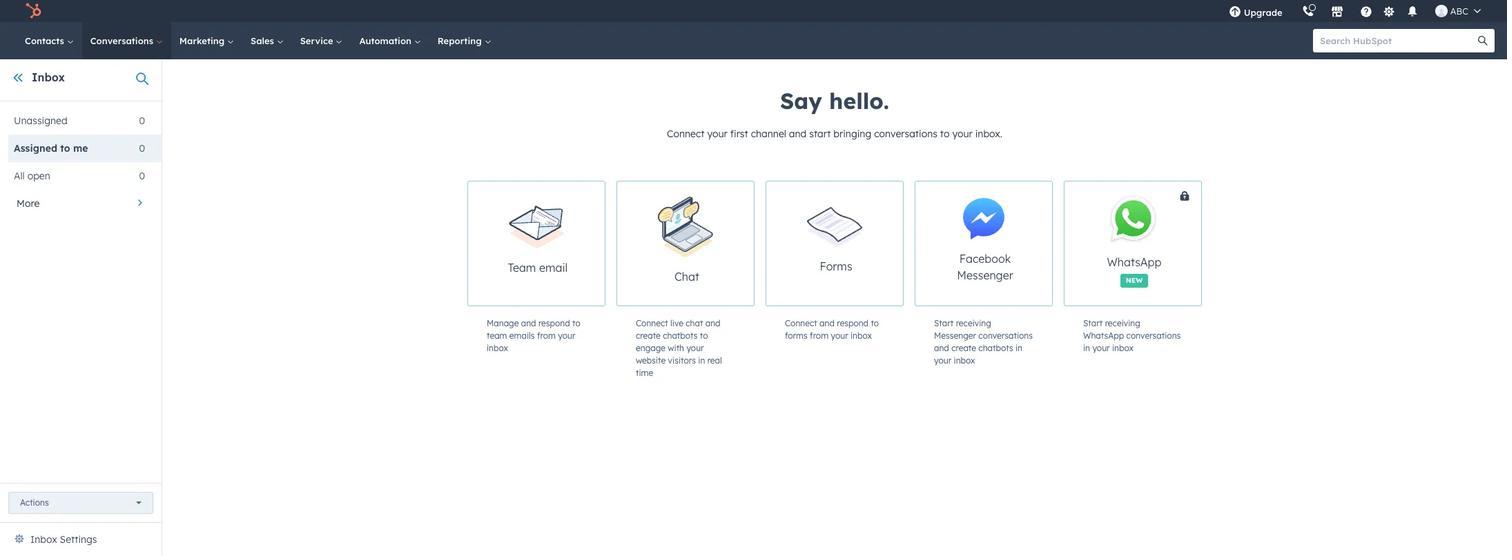 Task type: locate. For each thing, give the bounding box(es) containing it.
from
[[537, 331, 556, 341], [810, 331, 829, 341]]

settings
[[60, 534, 97, 546]]

settings link
[[1381, 4, 1398, 18]]

0 vertical spatial chatbots
[[663, 331, 698, 341]]

0 horizontal spatial receiving
[[956, 318, 991, 329]]

Team email checkbox
[[467, 181, 606, 307]]

marketplaces button
[[1323, 0, 1352, 22]]

0 horizontal spatial conversations
[[874, 128, 938, 140]]

to inside connect and respond to forms from your inbox
[[871, 318, 879, 329]]

your
[[707, 128, 728, 140], [952, 128, 973, 140], [558, 331, 575, 341], [831, 331, 848, 341], [687, 343, 704, 354], [1093, 343, 1110, 354], [934, 356, 952, 366]]

in
[[1016, 343, 1023, 354], [1083, 343, 1090, 354], [698, 356, 705, 366]]

unassigned
[[14, 115, 67, 127]]

marketplaces image
[[1331, 6, 1343, 19]]

0 horizontal spatial respond
[[538, 318, 570, 329]]

create
[[636, 331, 661, 341], [952, 343, 976, 354]]

to inside connect live chat and create chatbots to engage with your website visitors in real time
[[700, 331, 708, 341]]

from right the 'forms'
[[810, 331, 829, 341]]

connect for forms
[[785, 318, 817, 329]]

1 0 from the top
[[139, 115, 145, 127]]

messenger
[[957, 269, 1013, 282], [934, 331, 976, 341]]

0 horizontal spatial in
[[698, 356, 705, 366]]

respond inside connect and respond to forms from your inbox
[[837, 318, 869, 329]]

respond down forms
[[837, 318, 869, 329]]

all
[[14, 170, 25, 182]]

1 start from the left
[[934, 318, 954, 329]]

engage
[[636, 343, 666, 354]]

conversations
[[90, 35, 156, 46]]

connect inside connect and respond to forms from your inbox
[[785, 318, 817, 329]]

receiving inside start receiving messenger conversations and create chatbots in your inbox
[[956, 318, 991, 329]]

0 vertical spatial inbox
[[32, 70, 65, 84]]

0 for to
[[139, 142, 145, 155]]

calling icon image
[[1302, 6, 1314, 18]]

1 horizontal spatial create
[[952, 343, 976, 354]]

bringing
[[834, 128, 872, 140]]

help image
[[1360, 6, 1372, 19]]

inbox
[[851, 331, 872, 341], [487, 343, 508, 354], [1112, 343, 1134, 354], [954, 356, 975, 366]]

abc
[[1450, 6, 1469, 17]]

connect live chat and create chatbots to engage with your website visitors in real time
[[636, 318, 722, 378]]

in inside start receiving whatsapp conversations in your inbox
[[1083, 343, 1090, 354]]

connect up engage
[[636, 318, 668, 329]]

inbox down contacts link
[[32, 70, 65, 84]]

connect for chat
[[636, 318, 668, 329]]

2 receiving from the left
[[1105, 318, 1141, 329]]

reporting link
[[429, 22, 500, 59]]

upgrade image
[[1229, 6, 1241, 19]]

to
[[940, 128, 950, 140], [60, 142, 70, 155], [572, 318, 581, 329], [871, 318, 879, 329], [700, 331, 708, 341]]

0 vertical spatial messenger
[[957, 269, 1013, 282]]

connect up the 'forms'
[[785, 318, 817, 329]]

and inside start receiving messenger conversations and create chatbots in your inbox
[[934, 343, 949, 354]]

time
[[636, 368, 653, 378]]

chatbots
[[663, 331, 698, 341], [979, 343, 1013, 354]]

menu
[[1219, 0, 1491, 22]]

connect and respond to forms from your inbox
[[785, 318, 879, 341]]

1 vertical spatial inbox
[[30, 534, 57, 546]]

all open
[[14, 170, 50, 182]]

conversations link
[[82, 22, 171, 59]]

1 vertical spatial create
[[952, 343, 976, 354]]

0 vertical spatial whatsapp
[[1107, 255, 1162, 269]]

2 vertical spatial 0
[[139, 170, 145, 182]]

2 horizontal spatial in
[[1083, 343, 1090, 354]]

and inside connect live chat and create chatbots to engage with your website visitors in real time
[[705, 318, 721, 329]]

from right emails
[[537, 331, 556, 341]]

whatsapp
[[1107, 255, 1162, 269], [1083, 331, 1124, 341]]

1 vertical spatial whatsapp
[[1083, 331, 1124, 341]]

1 vertical spatial 0
[[139, 142, 145, 155]]

connect your first channel and start bringing conversations to your inbox.
[[667, 128, 1003, 140]]

1 from from the left
[[537, 331, 556, 341]]

connect
[[667, 128, 705, 140], [636, 318, 668, 329], [785, 318, 817, 329]]

say
[[780, 87, 822, 115]]

search image
[[1478, 36, 1488, 46]]

conversations inside start receiving messenger conversations and create chatbots in your inbox
[[979, 331, 1033, 341]]

respond right the 'manage'
[[538, 318, 570, 329]]

from inside connect and respond to forms from your inbox
[[810, 331, 829, 341]]

your inside start receiving messenger conversations and create chatbots in your inbox
[[934, 356, 952, 366]]

1 horizontal spatial start
[[1083, 318, 1103, 329]]

conversations
[[874, 128, 938, 140], [979, 331, 1033, 341], [1127, 331, 1181, 341]]

in inside connect live chat and create chatbots to engage with your website visitors in real time
[[698, 356, 705, 366]]

inbox
[[32, 70, 65, 84], [30, 534, 57, 546]]

actions button
[[8, 492, 153, 514]]

facebook messenger
[[957, 252, 1013, 282]]

start inside start receiving messenger conversations and create chatbots in your inbox
[[934, 318, 954, 329]]

0 horizontal spatial start
[[934, 318, 954, 329]]

Facebook Messenger checkbox
[[915, 181, 1053, 307]]

sales link
[[242, 22, 292, 59]]

your inside connect and respond to forms from your inbox
[[831, 331, 848, 341]]

start inside start receiving whatsapp conversations in your inbox
[[1083, 318, 1103, 329]]

0 vertical spatial 0
[[139, 115, 145, 127]]

2 horizontal spatial conversations
[[1127, 331, 1181, 341]]

marketing link
[[171, 22, 242, 59]]

start
[[934, 318, 954, 329], [1083, 318, 1103, 329]]

chatbots inside start receiving messenger conversations and create chatbots in your inbox
[[979, 343, 1013, 354]]

0 vertical spatial create
[[636, 331, 661, 341]]

inbox settings
[[30, 534, 97, 546]]

2 0 from the top
[[139, 142, 145, 155]]

1 horizontal spatial conversations
[[979, 331, 1033, 341]]

calling icon button
[[1297, 2, 1320, 20]]

receiving for messenger
[[956, 318, 991, 329]]

receiving
[[956, 318, 991, 329], [1105, 318, 1141, 329]]

create inside start receiving messenger conversations and create chatbots in your inbox
[[952, 343, 976, 354]]

respond inside manage and respond to team emails from your inbox
[[538, 318, 570, 329]]

1 vertical spatial chatbots
[[979, 343, 1013, 354]]

receiving down facebook messenger
[[956, 318, 991, 329]]

inbox for inbox settings
[[30, 534, 57, 546]]

inbox inside start receiving whatsapp conversations in your inbox
[[1112, 343, 1134, 354]]

1 horizontal spatial respond
[[837, 318, 869, 329]]

conversations for start receiving messenger conversations and create chatbots in your inbox
[[979, 331, 1033, 341]]

None checkbox
[[1064, 181, 1253, 307]]

service
[[300, 35, 336, 46]]

website
[[636, 356, 666, 366]]

and inside connect and respond to forms from your inbox
[[820, 318, 835, 329]]

emails
[[509, 331, 535, 341]]

new
[[1126, 276, 1143, 285]]

visitors
[[668, 356, 696, 366]]

3 0 from the top
[[139, 170, 145, 182]]

connect left the first
[[667, 128, 705, 140]]

inbox inside connect and respond to forms from your inbox
[[851, 331, 872, 341]]

1 horizontal spatial from
[[810, 331, 829, 341]]

respond
[[538, 318, 570, 329], [837, 318, 869, 329]]

0
[[139, 115, 145, 127], [139, 142, 145, 155], [139, 170, 145, 182]]

open
[[27, 170, 50, 182]]

receiving down new
[[1105, 318, 1141, 329]]

1 receiving from the left
[[956, 318, 991, 329]]

receiving for whatsapp
[[1105, 318, 1141, 329]]

1 respond from the left
[[538, 318, 570, 329]]

hubspot link
[[17, 3, 52, 19]]

in inside start receiving messenger conversations and create chatbots in your inbox
[[1016, 343, 1023, 354]]

start for start receiving messenger conversations and create chatbots in your inbox
[[934, 318, 954, 329]]

your inside manage and respond to team emails from your inbox
[[558, 331, 575, 341]]

first
[[730, 128, 748, 140]]

start receiving whatsapp conversations in your inbox
[[1083, 318, 1181, 354]]

contacts
[[25, 35, 67, 46]]

1 horizontal spatial in
[[1016, 343, 1023, 354]]

2 from from the left
[[810, 331, 829, 341]]

to inside manage and respond to team emails from your inbox
[[572, 318, 581, 329]]

marketing
[[179, 35, 227, 46]]

receiving inside start receiving whatsapp conversations in your inbox
[[1105, 318, 1141, 329]]

2 respond from the left
[[837, 318, 869, 329]]

2 start from the left
[[1083, 318, 1103, 329]]

conversations inside start receiving whatsapp conversations in your inbox
[[1127, 331, 1181, 341]]

0 horizontal spatial from
[[537, 331, 556, 341]]

notifications image
[[1406, 6, 1419, 19]]

1 horizontal spatial receiving
[[1105, 318, 1141, 329]]

email
[[539, 261, 568, 275]]

settings image
[[1383, 6, 1396, 18]]

0 horizontal spatial chatbots
[[663, 331, 698, 341]]

connect inside connect live chat and create chatbots to engage with your website visitors in real time
[[636, 318, 668, 329]]

inbox left 'settings'
[[30, 534, 57, 546]]

Chat checkbox
[[617, 181, 755, 307]]

manage
[[487, 318, 519, 329]]

search button
[[1471, 29, 1495, 52]]

1 vertical spatial messenger
[[934, 331, 976, 341]]

and
[[789, 128, 807, 140], [521, 318, 536, 329], [705, 318, 721, 329], [820, 318, 835, 329], [934, 343, 949, 354]]

actions
[[20, 498, 49, 508]]

1 horizontal spatial chatbots
[[979, 343, 1013, 354]]

respond for forms
[[837, 318, 869, 329]]

0 horizontal spatial create
[[636, 331, 661, 341]]



Task type: vqa. For each thing, say whether or not it's contained in the screenshot.
Open
yes



Task type: describe. For each thing, give the bounding box(es) containing it.
start for start receiving whatsapp conversations in your inbox
[[1083, 318, 1103, 329]]

assigned
[[14, 142, 57, 155]]

Forms checkbox
[[766, 181, 904, 307]]

conversations for start receiving whatsapp conversations in your inbox
[[1127, 331, 1181, 341]]

forms
[[785, 331, 808, 341]]

forms
[[820, 260, 852, 274]]

inbox inside manage and respond to team emails from your inbox
[[487, 343, 508, 354]]

your inside connect live chat and create chatbots to engage with your website visitors in real time
[[687, 343, 704, 354]]

assigned to me
[[14, 142, 88, 155]]

whatsapp inside start receiving whatsapp conversations in your inbox
[[1083, 331, 1124, 341]]

automation link
[[351, 22, 429, 59]]

team email
[[508, 261, 568, 275]]

whatsapp new
[[1107, 255, 1162, 285]]

help button
[[1355, 0, 1378, 22]]

manage and respond to team emails from your inbox
[[487, 318, 581, 354]]

and inside manage and respond to team emails from your inbox
[[521, 318, 536, 329]]

brad klo image
[[1435, 5, 1448, 17]]

reporting
[[438, 35, 484, 46]]

menu containing abc
[[1219, 0, 1491, 22]]

with
[[668, 343, 684, 354]]

respond for team email
[[538, 318, 570, 329]]

channel
[[751, 128, 786, 140]]

inbox for inbox
[[32, 70, 65, 84]]

real
[[707, 356, 722, 366]]

inbox inside start receiving messenger conversations and create chatbots in your inbox
[[954, 356, 975, 366]]

chat
[[675, 270, 699, 283]]

your inside start receiving whatsapp conversations in your inbox
[[1093, 343, 1110, 354]]

from inside manage and respond to team emails from your inbox
[[537, 331, 556, 341]]

sales
[[251, 35, 277, 46]]

me
[[73, 142, 88, 155]]

live
[[671, 318, 684, 329]]

contacts link
[[17, 22, 82, 59]]

more
[[17, 197, 40, 210]]

say hello.
[[780, 87, 889, 115]]

chatbots inside connect live chat and create chatbots to engage with your website visitors in real time
[[663, 331, 698, 341]]

start receiving messenger conversations and create chatbots in your inbox
[[934, 318, 1033, 366]]

messenger inside 'option'
[[957, 269, 1013, 282]]

0 for open
[[139, 170, 145, 182]]

inbox settings link
[[30, 532, 97, 548]]

messenger inside start receiving messenger conversations and create chatbots in your inbox
[[934, 331, 976, 341]]

team
[[508, 261, 536, 275]]

chat
[[686, 318, 703, 329]]

hello.
[[829, 87, 889, 115]]

hubspot image
[[25, 3, 41, 19]]

start
[[809, 128, 831, 140]]

abc button
[[1427, 0, 1489, 22]]

team
[[487, 331, 507, 341]]

automation
[[359, 35, 414, 46]]

none checkbox containing whatsapp
[[1064, 181, 1253, 307]]

create inside connect live chat and create chatbots to engage with your website visitors in real time
[[636, 331, 661, 341]]

facebook
[[960, 252, 1011, 266]]

notifications button
[[1401, 0, 1424, 22]]

service link
[[292, 22, 351, 59]]

inbox.
[[975, 128, 1003, 140]]

upgrade
[[1244, 7, 1283, 18]]

Search HubSpot search field
[[1313, 29, 1482, 52]]



